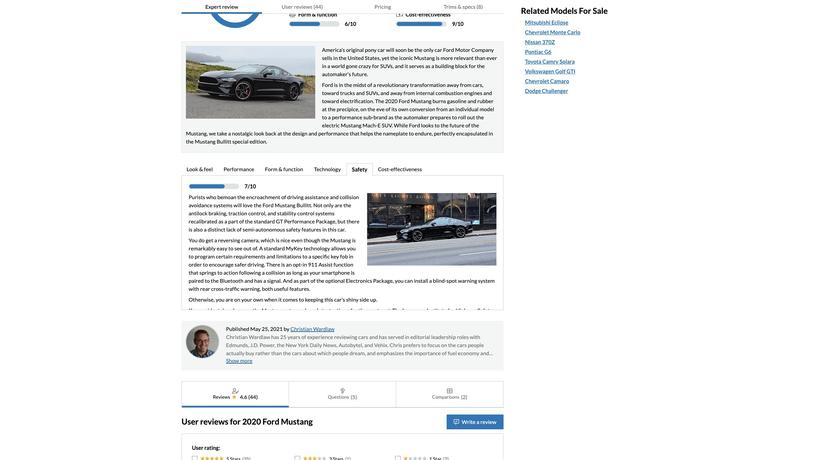 Task type: vqa. For each thing, say whether or not it's contained in the screenshot.
7 / 10 to the right
yes



Task type: describe. For each thing, give the bounding box(es) containing it.
package, inside you do get a reversing camera, which is nice even though the mustang is remarkably easy to see out of. a standard mykey technology allows you to program certain requirements and limitations to a specific key fob in order to encourage safer driving. there is an opt-in 911 assist function that springs to action following a collision as long as your smartphone is paired to the bluetooth and has a signal. and as part of the optional electronics package, you can install a blind-spot warning system with rear cross-traffic warning, both useful features.
[[373, 277, 394, 284]]

a down 'driving.'
[[262, 269, 265, 276]]

warning
[[458, 277, 477, 284]]

a right midst
[[373, 81, 376, 88]]

the up trucks
[[345, 81, 352, 88]]

1 vertical spatial more
[[240, 357, 253, 364]]

of up york
[[302, 334, 306, 340]]

technology
[[304, 245, 330, 251]]

1 vertical spatial your
[[241, 296, 252, 303]]

driver
[[414, 315, 429, 321]]

the inside ford is in the midst of a revolutionary transformation away from cars, toward trucks and suvs, and away from internal combustion engines and toward electrification. the 2020 ford mustang burns gasoline and rubber at the precipice, on the eve of its own conversion from an individual model to a performance sub-brand as the automaker prepares to roll out the electric mustang mach-e suv. while ford looks to the future of the mustang, we take a nostalgic look back at the design and performance that helps the nameplate to endure, perfectly encapsulated in the mustang bullitt special edition.
[[375, 98, 384, 104]]

does
[[221, 307, 232, 313]]

rating:
[[205, 444, 220, 451]]

chevrolet monte carlo link
[[525, 28, 581, 36]]

and up gt
[[268, 210, 276, 216]]

suvs, inside ford is in the midst of a revolutionary transformation away from cars, toward trucks and suvs, and away from internal combustion engines and toward electrification. the 2020 ford mustang burns gasoline and rubber at the precipice, on the eve of its own conversion from an individual model to a performance sub-brand as the automaker prepares to roll out the electric mustang mach-e suv. while ford looks to the future of the mustang, we take a nostalgic look back at the design and performance that helps the nameplate to endure, perfectly encapsulated in the mustang bullitt special edition.
[[366, 90, 380, 96]]

for right block
[[469, 63, 476, 69]]

of right "lack"
[[237, 226, 242, 232]]

0 horizontal spatial 2020
[[242, 417, 261, 426]]

performance tab
[[219, 163, 260, 176]]

america's original pony car will soon be the only car ford motor company sells in the united states, yet the iconic mustang is more relevant than ever in a world gone crazy for suvs, and it serves as a building block for the automaker's future.
[[322, 46, 497, 77]]

rubber
[[478, 98, 494, 104]]

otherwise, you are on your own when it comes to keeping this car's shiny side up.
[[189, 296, 378, 303]]

2 horizontal spatial car
[[435, 46, 442, 53]]

crash-
[[308, 307, 322, 313]]

to up order
[[189, 253, 194, 259]]

tab list for user reviews (44)
[[182, 381, 504, 408]]

that inside ford is in the midst of a revolutionary transformation away from cars, toward trucks and suvs, and away from internal combustion engines and toward electrification. the 2020 ford mustang burns gasoline and rubber at the precipice, on the eve of its own conversion from an individual model to a performance sub-brand as the automaker prepares to roll out the electric mustang mach-e suv. while ford looks to the future of the mustang, we take a nostalgic look back at the design and performance that helps the nameplate to endure, perfectly encapsulated in the mustang bullitt special edition.
[[350, 130, 360, 136]]

collision inside you do get a reversing camera, which is nice even though the mustang is remarkably easy to see out of. a standard mykey technology allows you to program certain requirements and limitations to a specific key fob in order to encourage safer driving. there is an opt-in 911 assist function that springs to action following a collision as long as your smartphone is paired to the bluetooth and has a signal. and as part of the optional electronics package, you can install a blind-spot warning system with rear cross-traffic warning, both useful features.
[[266, 269, 285, 276]]

0 horizontal spatial are
[[226, 296, 233, 303]]

mitsubishi eclipse chevrolet monte carlo nissan 370z pontiac g6 toyota camry solara volkswagen golf gti chevrolet camaro dodge challenger
[[525, 19, 581, 94]]

importance
[[414, 350, 441, 356]]

as up daughters,
[[242, 358, 247, 364]]

1 vertical spatial this
[[325, 296, 333, 303]]

an inside 'christian wardlaw has 25 years of experience reviewing cars and has served in editorial leadership roles with edmunds, j.d. power, the new york daily news, autobytel, and vehix. chris prefers to focus on the cars people actually buy rather than the cars about which people dream, and emphasizes the importance of fuel economy and safety as much as how much fun a car is to drive. chris is married to an automotive journalist, is the father of four daughters, and lives in southern california.'
[[383, 358, 389, 364]]

world
[[331, 63, 345, 69]]

cost-effectiveness tab
[[373, 163, 428, 176]]

0 vertical spatial christian
[[291, 325, 312, 332]]

a inside button
[[477, 419, 480, 425]]

as down rather
[[262, 358, 267, 364]]

0 vertical spatial at
[[322, 106, 327, 112]]

1 horizontal spatial form
[[299, 11, 311, 17]]

& down user reviews (44)
[[312, 11, 316, 17]]

the inside if an accident does happen, the mustang gets good crash-test ratings, for the most part. the insurance institute for highway safety (iihs) gives it the top rating of good in most crashworthiness tests, with an acceptable rating for driver protection in a small overlap frontal-impact collision.
[[393, 307, 402, 313]]

(5)
[[351, 394, 357, 400]]

in left 911
[[303, 261, 307, 268]]

to up good
[[299, 296, 304, 303]]

1 vertical spatial at
[[278, 130, 282, 136]]

questions (5)
[[328, 394, 357, 400]]

to down springs
[[205, 277, 210, 284]]

and left vehix.
[[365, 342, 373, 348]]

/ left specs
[[456, 0, 458, 7]]

1 horizontal spatial 7
[[452, 0, 456, 7]]

and
[[283, 277, 293, 284]]

effectiveness inside cost-effectiveness tab
[[391, 166, 422, 172]]

limitations
[[277, 253, 302, 259]]

to left drive.
[[319, 358, 324, 364]]

user reviews (44) tab
[[262, 0, 343, 14]]

reviews for (44)
[[294, 3, 313, 10]]

your inside you do get a reversing camera, which is nice even though the mustang is remarkably easy to see out of. a standard mykey technology allows you to program certain requirements and limitations to a specific key fob in order to encourage safer driving. there is an opt-in 911 assist function that springs to action following a collision as long as your smartphone is paired to the bluetooth and has a signal. and as part of the optional electronics package, you can install a blind-spot warning system with rear cross-traffic warning, both useful features.
[[310, 269, 321, 276]]

2 rating from the left
[[391, 315, 405, 321]]

soon
[[396, 46, 407, 53]]

cost-effectiveness inside tab
[[378, 166, 422, 172]]

the up while
[[395, 114, 403, 120]]

0 vertical spatial effectiveness
[[419, 11, 451, 17]]

served
[[388, 334, 404, 340]]

driving
[[287, 194, 304, 200]]

while
[[394, 122, 408, 128]]

user for user reviews for 2020 ford mustang
[[182, 417, 199, 426]]

balance scale image
[[289, 12, 296, 17]]

the up control, on the left top
[[254, 202, 262, 208]]

traction
[[229, 210, 247, 216]]

protection
[[430, 315, 454, 321]]

1 vertical spatial systems
[[316, 210, 335, 216]]

the up perfectly
[[441, 122, 449, 128]]

in down highway
[[455, 315, 460, 321]]

the down the does
[[221, 315, 229, 321]]

as inside america's original pony car will soon be the only car ford motor company sells in the united states, yet the iconic mustang is more relevant than ever in a world gone crazy for suvs, and it serves as a building block for the automaker's future.
[[426, 63, 431, 69]]

has inside you do get a reversing camera, which is nice even though the mustang is remarkably easy to see out of. a standard mykey technology allows you to program certain requirements and limitations to a specific key fob in order to encourage safer driving. there is an opt-in 911 assist function that springs to action following a collision as long as your smartphone is paired to the bluetooth and has a signal. and as part of the optional electronics package, you can install a blind-spot warning system with rear cross-traffic warning, both useful features.
[[254, 277, 262, 284]]

1 vertical spatial 7 / 10
[[245, 183, 256, 189]]

safety inside 'christian wardlaw has 25 years of experience reviewing cars and has served in editorial leadership roles with edmunds, j.d. power, the new york daily news, autobytel, and vehix. chris prefers to focus on the cars people actually buy rather than the cars about which people dream, and emphasizes the importance of fuel economy and safety as much as how much fun a car is to drive. chris is married to an automotive journalist, is the father of four daughters, and lives in southern california.'
[[226, 358, 241, 364]]

safety inside if an accident does happen, the mustang gets good crash-test ratings, for the most part. the insurance institute for highway safety (iihs) gives it the top rating of good in most crashworthiness tests, with an acceptable rating for driver protection in a small overlap frontal-impact collision.
[[478, 307, 493, 313]]

1 horizontal spatial wardlaw
[[313, 325, 335, 332]]

fun
[[293, 358, 301, 364]]

gasoline
[[448, 98, 467, 104]]

& for trims & specs (8) tab
[[458, 3, 462, 10]]

1 horizontal spatial 7 / 10
[[452, 0, 464, 7]]

the up the semi-
[[245, 218, 253, 224]]

for down the insurance
[[406, 315, 413, 321]]

easy
[[217, 245, 228, 251]]

block
[[455, 63, 468, 69]]

in right the good
[[274, 315, 278, 321]]

and up married
[[367, 350, 376, 356]]

1 horizontal spatial cars
[[359, 334, 368, 340]]

a inside if an accident does happen, the mustang gets good crash-test ratings, for the most part. the insurance institute for highway safety (iihs) gives it the top rating of good in most crashworthiness tests, with an acceptable rating for driver protection in a small overlap frontal-impact collision.
[[461, 315, 464, 321]]

is down dream,
[[353, 358, 357, 364]]

and up rubber
[[484, 90, 492, 96]]

2 horizontal spatial you
[[395, 277, 404, 284]]

an left acceptable
[[357, 315, 363, 321]]

sells
[[322, 54, 333, 61]]

function inside tab
[[284, 166, 303, 172]]

a inside 'christian wardlaw has 25 years of experience reviewing cars and has served in editorial leadership roles with edmunds, j.d. power, the new york daily news, autobytel, and vehix. chris prefers to focus on the cars people actually buy rather than the cars about which people dream, and emphasizes the importance of fuel economy and safety as much as how much fun a car is to drive. chris is married to an automotive journalist, is the father of four daughters, and lives in southern california.'
[[302, 358, 305, 364]]

and down midst
[[356, 90, 365, 96]]

of left fuel
[[442, 350, 447, 356]]

pontiac g6 link
[[525, 48, 552, 56]]

an inside ford is in the midst of a revolutionary transformation away from cars, toward trucks and suvs, and away from internal combustion engines and toward electrification. the 2020 ford mustang burns gasoline and rubber at the precipice, on the eve of its own conversion from an individual model to a performance sub-brand as the automaker prepares to roll out the electric mustang mach-e suv. while ford looks to the future of the mustang, we take a nostalgic look back at the design and performance that helps the nameplate to endure, perfectly encapsulated in the mustang bullitt special edition.
[[449, 106, 455, 112]]

the up world
[[339, 54, 347, 61]]

1 vertical spatial it
[[279, 296, 282, 303]]

the down prefers
[[405, 350, 413, 356]]

mitsubishi
[[525, 19, 551, 26]]

to up electric
[[322, 114, 327, 120]]

in up trucks
[[339, 81, 344, 88]]

of up encapsulated
[[466, 122, 471, 128]]

25
[[280, 334, 287, 340]]

370z
[[543, 39, 555, 45]]

which inside 'christian wardlaw has 25 years of experience reviewing cars and has served in editorial leadership roles with edmunds, j.d. power, the new york daily news, autobytel, and vehix. chris prefers to focus on the cars people actually buy rather than the cars about which people dream, and emphasizes the importance of fuel economy and safety as much as how much fun a car is to drive. chris is married to an automotive journalist, is the father of four daughters, and lives in southern california.'
[[318, 350, 332, 356]]

for up protection
[[448, 307, 455, 313]]

looks
[[421, 122, 434, 128]]

1 vertical spatial cars
[[457, 342, 467, 348]]

mach-
[[363, 122, 378, 128]]

the left design
[[283, 130, 291, 136]]

even
[[291, 237, 303, 243]]

mustang inside you do get a reversing camera, which is nice even though the mustang is remarkably easy to see out of. a standard mykey technology allows you to program certain requirements and limitations to a specific key fob in order to encourage safer driving. there is an opt-in 911 assist function that springs to action following a collision as long as your smartphone is paired to the bluetooth and has a signal. and as part of the optional electronics package, you can install a blind-spot warning system with rear cross-traffic warning, both useful features.
[[330, 237, 351, 243]]

motor
[[456, 46, 471, 53]]

also
[[194, 226, 203, 232]]

0 horizontal spatial systems
[[214, 202, 233, 208]]

design
[[292, 130, 308, 136]]

2 vertical spatial from
[[437, 106, 448, 112]]

the up encapsulated
[[472, 122, 479, 128]]

/ down trims & specs (8) tab
[[456, 20, 458, 27]]

0 horizontal spatial people
[[333, 350, 349, 356]]

user for user reviews (44)
[[282, 3, 293, 10]]

2021
[[270, 325, 283, 332]]

spot
[[447, 277, 457, 284]]

small
[[465, 315, 477, 321]]

it inside if an accident does happen, the mustang gets good crash-test ratings, for the most part. the insurance institute for highway safety (iihs) gives it the top rating of good in most crashworthiness tests, with an acceptable rating for driver protection in a small overlap frontal-impact collision.
[[216, 315, 220, 321]]

will inside purists who bemoan the encroachment of driving assistance and collision avoidance systems will love the ford mustang bullitt. not only are the antilock braking, traction control, and stability control systems recalibrated as a part of the standard gt performance package, but there is also a distinct lack of semi-autonomous safety features in this car.
[[234, 202, 242, 208]]

for down states,
[[372, 63, 379, 69]]

and down "revolutionary"
[[381, 90, 390, 96]]

ratings,
[[332, 307, 350, 313]]

the up electric
[[328, 106, 336, 112]]

will inside america's original pony car will soon be the only car ford motor company sells in the united states, yet the iconic mustang is more relevant than ever in a world gone crazy for suvs, and it serves as a building block for the automaker's future.
[[386, 46, 395, 53]]

1 rating from the left
[[239, 315, 253, 321]]

a up 911
[[309, 253, 311, 259]]

as inside purists who bemoan the encroachment of driving assistance and collision avoidance systems will love the ford mustang bullitt. not only are the antilock braking, traction control, and stability control systems recalibrated as a part of the standard gt performance package, but there is also a distinct lack of semi-autonomous safety features in this car.
[[219, 218, 224, 224]]

0 horizontal spatial from
[[404, 90, 415, 96]]

0 vertical spatial away
[[447, 81, 459, 88]]

models
[[551, 6, 578, 16]]

assistance
[[305, 194, 329, 200]]

sub-
[[364, 114, 374, 120]]

company
[[472, 46, 494, 53]]

to down encourage
[[218, 269, 223, 276]]

1 horizontal spatial car
[[378, 46, 385, 53]]

as up the and
[[286, 269, 291, 276]]

roll
[[458, 114, 466, 120]]

standard inside you do get a reversing camera, which is nice even though the mustang is remarkably easy to see out of. a standard mykey technology allows you to program certain requirements and limitations to a specific key fob in order to encourage safer driving. there is an opt-in 911 assist function that springs to action following a collision as long as your smartphone is paired to the bluetooth and has a signal. and as part of the optional electronics package, you can install a blind-spot warning system with rear cross-traffic warning, both useful features.
[[264, 245, 285, 251]]

is down the there
[[352, 237, 356, 243]]

ford inside america's original pony car will soon be the only car ford motor company sells in the united states, yet the iconic mustang is more relevant than ever in a world gone crazy for suvs, and it serves as a building block for the automaker's future.
[[443, 46, 454, 53]]

0 vertical spatial function
[[317, 11, 337, 17]]

1 chevrolet from the top
[[525, 29, 550, 35]]

cars,
[[473, 81, 484, 88]]

form inside tab
[[265, 166, 278, 172]]

in down sells
[[322, 63, 327, 69]]

only inside purists who bemoan the encroachment of driving assistance and collision avoidance systems will love the ford mustang bullitt. not only are the antilock braking, traction control, and stability control systems recalibrated as a part of the standard gt performance package, but there is also a distinct lack of semi-autonomous safety features in this car.
[[324, 202, 334, 208]]

a left blind-
[[429, 277, 432, 284]]

the up the cross- at left
[[211, 277, 219, 284]]

midst
[[353, 81, 367, 88]]

special
[[232, 138, 249, 144]]

look
[[187, 166, 198, 172]]

the right yet
[[391, 54, 398, 61]]

the right be
[[415, 46, 423, 53]]

its
[[392, 106, 398, 112]]

a right the get
[[214, 237, 217, 243]]

10 up encroachment
[[250, 183, 256, 189]]

is inside ford is in the midst of a revolutionary transformation away from cars, toward trucks and suvs, and away from internal combustion engines and toward electrification. the 2020 ford mustang burns gasoline and rubber at the precipice, on the eve of its own conversion from an individual model to a performance sub-brand as the automaker prepares to roll out the electric mustang mach-e suv. while ford looks to the future of the mustang, we take a nostalgic look back at the design and performance that helps the nameplate to endure, perfectly encapsulated in the mustang bullitt special edition.
[[334, 81, 338, 88]]

and down "following"
[[245, 277, 253, 284]]

user edit image
[[232, 388, 239, 394]]

to up importance on the bottom of the page
[[422, 342, 427, 348]]

(2)
[[461, 394, 468, 400]]

is up electronics
[[351, 269, 355, 276]]

electrification.
[[340, 98, 374, 104]]

2020 ford mustang test drive review safetyimage image
[[367, 193, 497, 265]]

on inside 'christian wardlaw has 25 years of experience reviewing cars and has served in editorial leadership roles with edmunds, j.d. power, the new york daily news, autobytel, and vehix. chris prefers to focus on the cars people actually buy rather than the cars about which people dream, and emphasizes the importance of fuel economy and safety as much as how much fun a car is to drive. chris is married to an automotive journalist, is the father of four daughters, and lives in southern california.'
[[441, 342, 447, 348]]

frontal-
[[189, 323, 207, 330]]

to down prepares
[[435, 122, 440, 128]]

is inside america's original pony car will soon be the only car ford motor company sells in the united states, yet the iconic mustang is more relevant than ever in a world gone crazy for suvs, and it serves as a building block for the automaker's future.
[[436, 54, 440, 61]]

than inside america's original pony car will soon be the only car ford motor company sells in the united states, yet the iconic mustang is more relevant than ever in a world gone crazy for suvs, and it serves as a building block for the automaker's future.
[[475, 54, 486, 61]]

america's
[[322, 46, 345, 53]]

0 horizontal spatial you
[[216, 296, 225, 303]]

a right also
[[204, 226, 207, 232]]

more inside america's original pony car will soon be the only car ford motor company sells in the united states, yet the iconic mustang is more relevant than ever in a world gone crazy for suvs, and it serves as a building block for the automaker's future.
[[441, 54, 453, 61]]

bemoan
[[218, 194, 237, 200]]

a left building
[[432, 63, 434, 69]]

the down fuel
[[448, 358, 456, 364]]

pricing tab
[[343, 0, 423, 14]]

& for the form & function tab
[[279, 166, 283, 172]]

(iihs)
[[189, 315, 202, 321]]

volkswagen
[[525, 68, 555, 75]]

1 horizontal spatial you
[[347, 245, 356, 251]]

and up vehix.
[[369, 334, 378, 340]]

a up electric
[[328, 114, 331, 120]]

when
[[265, 296, 278, 303]]

0 vertical spatial form & function
[[299, 11, 337, 17]]

mustang inside purists who bemoan the encroachment of driving assistance and collision avoidance systems will love the ford mustang bullitt. not only are the antilock braking, traction control, and stability control systems recalibrated as a part of the standard gt performance package, but there is also a distinct lack of semi-autonomous safety features in this car.
[[275, 202, 296, 208]]

0 horizontal spatial away
[[391, 90, 403, 96]]

purists
[[189, 194, 205, 200]]

10 right trims
[[458, 0, 464, 7]]

see
[[235, 245, 243, 251]]

0 horizontal spatial (44)
[[248, 394, 258, 400]]

and down engines
[[468, 98, 477, 104]]

a up both
[[264, 277, 266, 284]]

1 horizontal spatial most
[[368, 307, 379, 313]]

the down side
[[359, 307, 367, 313]]

is right there
[[281, 261, 285, 268]]

that inside you do get a reversing camera, which is nice even though the mustang is remarkably easy to see out of. a standard mykey technology allows you to program certain requirements and limitations to a specific key fob in order to encourage safer driving. there is an opt-in 911 assist function that springs to action following a collision as long as your smartphone is paired to the bluetooth and has a signal. and as part of the optional electronics package, you can install a blind-spot warning system with rear cross-traffic warning, both useful features.
[[189, 269, 199, 276]]

to up "opt-"
[[303, 253, 308, 259]]

the down 25
[[277, 342, 285, 348]]

remarkably
[[189, 245, 216, 251]]

volkswagen golf gti link
[[525, 67, 576, 76]]

and up there
[[267, 253, 275, 259]]

own inside "tab panel"
[[253, 296, 264, 303]]

specs
[[463, 3, 476, 10]]

wardlaw inside 'christian wardlaw has 25 years of experience reviewing cars and has served in editorial leadership roles with edmunds, j.d. power, the new york daily news, autobytel, and vehix. chris prefers to focus on the cars people actually buy rather than the cars about which people dream, and emphasizes the importance of fuel economy and safety as much as how much fun a car is to drive. chris is married to an automotive journalist, is the father of four daughters, and lives in southern california.'
[[249, 334, 270, 340]]

eclipse
[[552, 19, 569, 26]]

of left its
[[386, 106, 391, 112]]

2020 ford mustang test drive review summaryimage image
[[186, 46, 316, 119]]

standard inside purists who bemoan the encroachment of driving assistance and collision avoidance systems will love the ford mustang bullitt. not only are the antilock braking, traction control, and stability control systems recalibrated as a part of the standard gt performance package, but there is also a distinct lack of semi-autonomous safety features in this car.
[[254, 218, 275, 224]]

this inside purists who bemoan the encroachment of driving assistance and collision avoidance systems will love the ford mustang bullitt. not only are the antilock braking, traction control, and stability control systems recalibrated as a part of the standard gt performance package, but there is also a distinct lack of semi-autonomous safety features in this car.
[[328, 226, 337, 232]]

0 vertical spatial cost-effectiveness
[[406, 11, 451, 17]]

blind-
[[433, 277, 447, 284]]

to down program
[[203, 261, 208, 268]]

1 vertical spatial chris
[[339, 358, 352, 364]]

overlap
[[478, 315, 496, 321]]

th large image
[[447, 388, 453, 394]]

pony
[[365, 46, 377, 53]]

control,
[[248, 210, 267, 216]]

daily
[[310, 342, 322, 348]]

in right fob
[[349, 253, 354, 259]]

useful
[[274, 285, 289, 292]]

the up the good
[[253, 307, 261, 313]]

as down long
[[294, 277, 299, 284]]

is inside purists who bemoan the encroachment of driving assistance and collision avoidance systems will love the ford mustang bullitt. not only are the antilock braking, traction control, and stability control systems recalibrated as a part of the standard gt performance package, but there is also a distinct lack of semi-autonomous safety features in this car.
[[189, 226, 193, 232]]

can
[[405, 277, 413, 284]]

25,
[[262, 325, 269, 332]]

is up california.
[[314, 358, 318, 364]]

rear
[[200, 285, 210, 292]]

if an accident does happen, the mustang gets good crash-test ratings, for the most part. the insurance institute for highway safety (iihs) gives it the top rating of good in most crashworthiness tests, with an acceptable rating for driver protection in a small overlap frontal-impact collision.
[[189, 307, 496, 330]]

a up "lack"
[[225, 218, 227, 224]]

as right long
[[304, 269, 309, 276]]

ford is in the midst of a revolutionary transformation away from cars, toward trucks and suvs, and away from internal combustion engines and toward electrification. the 2020 ford mustang burns gasoline and rubber at the precipice, on the eve of its own conversion from an individual model to a performance sub-brand as the automaker prepares to roll out the electric mustang mach-e suv. while ford looks to the future of the mustang, we take a nostalgic look back at the design and performance that helps the nameplate to endure, perfectly encapsulated in the mustang bullitt special edition.
[[186, 81, 495, 144]]

reversing
[[218, 237, 240, 243]]

electric
[[322, 122, 340, 128]]

stability
[[277, 210, 296, 216]]

/ up encroachment
[[248, 183, 250, 189]]

0 vertical spatial performance
[[332, 114, 363, 120]]

springs
[[200, 269, 217, 276]]

0 vertical spatial people
[[468, 342, 484, 348]]

a right take
[[228, 130, 231, 136]]



Task type: locate. For each thing, give the bounding box(es) containing it.
of.
[[253, 245, 258, 251]]

in right encapsulated
[[489, 130, 493, 136]]

0 horizontal spatial cars
[[292, 350, 302, 356]]

cost- inside tab
[[378, 166, 391, 172]]

1 horizontal spatial 2020
[[385, 98, 398, 104]]

2 horizontal spatial has
[[379, 334, 387, 340]]

for
[[579, 6, 592, 16]]

out inside ford is in the midst of a revolutionary transformation away from cars, toward trucks and suvs, and away from internal combustion engines and toward electrification. the 2020 ford mustang burns gasoline and rubber at the precipice, on the eve of its own conversion from an individual model to a performance sub-brand as the automaker prepares to roll out the electric mustang mach-e suv. while ford looks to the future of the mustang, we take a nostalgic look back at the design and performance that helps the nameplate to endure, perfectly encapsulated in the mustang bullitt special edition.
[[467, 114, 475, 120]]

7 left specs
[[452, 0, 456, 7]]

2 vertical spatial with
[[470, 334, 481, 340]]

toyota camry solara link
[[525, 58, 575, 66]]

systems
[[214, 202, 233, 208], [316, 210, 335, 216]]

2 chevrolet from the top
[[525, 78, 550, 84]]

1 vertical spatial people
[[333, 350, 349, 356]]

0 vertical spatial standard
[[254, 218, 275, 224]]

is left nice
[[276, 237, 280, 243]]

reviews
[[213, 394, 230, 400]]

an right if in the left of the page
[[193, 307, 199, 313]]

0 vertical spatial safety
[[286, 226, 301, 232]]

to right married
[[377, 358, 382, 364]]

to left endure,
[[409, 130, 414, 136]]

safety up the overlap
[[478, 307, 493, 313]]

0 vertical spatial more
[[441, 54, 453, 61]]

0 vertical spatial reviews
[[294, 3, 313, 10]]

on inside ford is in the midst of a revolutionary transformation away from cars, toward trucks and suvs, and away from internal combustion engines and toward electrification. the 2020 ford mustang burns gasoline and rubber at the precipice, on the eve of its own conversion from an individual model to a performance sub-brand as the automaker prepares to roll out the electric mustang mach-e suv. while ford looks to the future of the mustang, we take a nostalgic look back at the design and performance that helps the nameplate to endure, perfectly encapsulated in the mustang bullitt special edition.
[[361, 106, 367, 112]]

look & feel tab
[[182, 163, 219, 176]]

2 tab list from the top
[[182, 163, 504, 176]]

safety
[[286, 226, 301, 232], [226, 358, 241, 364]]

0 vertical spatial cars
[[359, 334, 368, 340]]

an inside you do get a reversing camera, which is nice even though the mustang is remarkably easy to see out of. a standard mykey technology allows you to program certain requirements and limitations to a specific key fob in order to encourage safer driving. there is an opt-in 911 assist function that springs to action following a collision as long as your smartphone is paired to the bluetooth and has a signal. and as part of the optional electronics package, you can install a blind-spot warning system with rear cross-traffic warning, both useful features.
[[286, 261, 292, 268]]

that down order
[[189, 269, 199, 276]]

for down shiny
[[351, 307, 358, 313]]

2020 up its
[[385, 98, 398, 104]]

are up the does
[[226, 296, 233, 303]]

trucks
[[340, 90, 355, 96]]

1 vertical spatial christian
[[226, 334, 248, 340]]

own
[[399, 106, 409, 112], [253, 296, 264, 303]]

1 horizontal spatial part
[[300, 277, 310, 284]]

technology
[[314, 166, 341, 172]]

monte
[[551, 29, 567, 35]]

review inside tab
[[222, 3, 238, 10]]

1 vertical spatial the
[[393, 307, 402, 313]]

1 vertical spatial effectiveness
[[391, 166, 422, 172]]

out
[[467, 114, 475, 120], [244, 245, 252, 251]]

0 vertical spatial are
[[335, 202, 343, 208]]

0 horizontal spatial safety
[[352, 166, 368, 172]]

carlo
[[568, 29, 581, 35]]

dodge
[[525, 88, 541, 94]]

with right roles
[[470, 334, 481, 340]]

reviews for for
[[200, 417, 229, 426]]

tab list containing 4.6
[[182, 381, 504, 408]]

1 vertical spatial own
[[253, 296, 264, 303]]

1 vertical spatial only
[[324, 202, 334, 208]]

most
[[368, 307, 379, 313], [279, 315, 291, 321]]

& up encroachment
[[279, 166, 283, 172]]

away up combustion at the top right of page
[[447, 81, 459, 88]]

of inside if an accident does happen, the mustang gets good crash-test ratings, for the most part. the insurance institute for highway safety (iihs) gives it the top rating of good in most crashworthiness tests, with an acceptable rating for driver protection in a small overlap frontal-impact collision.
[[254, 315, 258, 321]]

own inside ford is in the midst of a revolutionary transformation away from cars, toward trucks and suvs, and away from internal combustion engines and toward electrification. the 2020 ford mustang burns gasoline and rubber at the precipice, on the eve of its own conversion from an individual model to a performance sub-brand as the automaker prepares to roll out the electric mustang mach-e suv. while ford looks to the future of the mustang, we take a nostalgic look back at the design and performance that helps the nameplate to endure, perfectly encapsulated in the mustang bullitt special edition.
[[399, 106, 409, 112]]

effectiveness
[[419, 11, 451, 17], [391, 166, 422, 172]]

1 vertical spatial cost-
[[378, 166, 391, 172]]

paired
[[189, 277, 204, 284]]

certain
[[216, 253, 233, 259]]

tests,
[[332, 315, 344, 321]]

1 horizontal spatial it
[[279, 296, 282, 303]]

chris
[[390, 342, 402, 348], [339, 358, 352, 364]]

top
[[230, 315, 238, 321]]

than down company
[[475, 54, 486, 61]]

toward
[[322, 90, 339, 96], [322, 98, 339, 104]]

0 vertical spatial toward
[[322, 90, 339, 96]]

2 horizontal spatial on
[[441, 342, 447, 348]]

a left the small
[[461, 315, 464, 321]]

do
[[199, 237, 205, 243]]

of left four
[[472, 358, 477, 364]]

1 horizontal spatial more
[[441, 54, 453, 61]]

1 vertical spatial are
[[226, 296, 233, 303]]

& left feel at left
[[199, 166, 203, 172]]

as inside ford is in the midst of a revolutionary transformation away from cars, toward trucks and suvs, and away from internal combustion engines and toward electrification. the 2020 ford mustang burns gasoline and rubber at the precipice, on the eve of its own conversion from an individual model to a performance sub-brand as the automaker prepares to roll out the electric mustang mach-e suv. while ford looks to the future of the mustang, we take a nostalgic look back at the design and performance that helps the nameplate to endure, perfectly encapsulated in the mustang bullitt special edition.
[[389, 114, 394, 120]]

0 horizontal spatial chris
[[339, 358, 352, 364]]

0 horizontal spatial more
[[240, 357, 253, 364]]

the up fuel
[[449, 342, 456, 348]]

edition.
[[250, 138, 267, 144]]

systems down bemoan
[[214, 202, 233, 208]]

camera,
[[241, 237, 260, 243]]

trims & specs (8) tab
[[423, 0, 504, 14]]

2 vertical spatial tab list
[[182, 381, 504, 408]]

the right part.
[[393, 307, 402, 313]]

1 horizontal spatial cost-
[[406, 11, 419, 17]]

1 vertical spatial performance
[[284, 218, 315, 224]]

0 horizontal spatial the
[[375, 98, 384, 104]]

standard right a
[[264, 245, 285, 251]]

0 vertical spatial chevrolet
[[525, 29, 550, 35]]

0 vertical spatial from
[[460, 81, 472, 88]]

encroachment
[[246, 194, 280, 200]]

suv.
[[382, 122, 393, 128]]

1 vertical spatial standard
[[264, 245, 285, 251]]

with inside if an accident does happen, the mustang gets good crash-test ratings, for the most part. the insurance institute for highway safety (iihs) gives it the top rating of good in most crashworthiness tests, with an acceptable rating for driver protection in a small overlap frontal-impact collision.
[[345, 315, 356, 321]]

sale
[[593, 6, 608, 16]]

keeping
[[305, 296, 324, 303]]

are inside purists who bemoan the encroachment of driving assistance and collision avoidance systems will love the ford mustang bullitt. not only are the antilock braking, traction control, and stability control systems recalibrated as a part of the standard gt performance package, but there is also a distinct lack of semi-autonomous safety features in this car.
[[335, 202, 343, 208]]

expert
[[206, 3, 221, 10], [219, 5, 235, 12]]

0 horizontal spatial which
[[261, 237, 275, 243]]

mustang inside america's original pony car will soon be the only car ford motor company sells in the united states, yet the iconic mustang is more relevant than ever in a world gone crazy for suvs, and it serves as a building block for the automaker's future.
[[414, 54, 435, 61]]

package, inside purists who bemoan the encroachment of driving assistance and collision avoidance systems will love the ford mustang bullitt. not only are the antilock braking, traction control, and stability control systems recalibrated as a part of the standard gt performance package, but there is also a distinct lack of semi-autonomous safety features in this car.
[[316, 218, 337, 224]]

form down user reviews (44)
[[299, 11, 311, 17]]

states,
[[365, 54, 381, 61]]

lives
[[262, 366, 273, 372]]

0 vertical spatial performance
[[224, 166, 254, 172]]

love
[[243, 202, 253, 208]]

cars down roles
[[457, 342, 467, 348]]

mustang inside if an accident does happen, the mustang gets good crash-test ratings, for the most part. the insurance institute for highway safety (iihs) gives it the top rating of good in most crashworthiness tests, with an acceptable rating for driver protection in a small overlap frontal-impact collision.
[[262, 307, 283, 313]]

model
[[480, 106, 495, 112]]

in right lives
[[274, 366, 278, 372]]

1 horizontal spatial with
[[345, 315, 356, 321]]

tab list containing expert review
[[182, 0, 504, 14]]

0 horizontal spatial part
[[228, 218, 238, 224]]

suvs, inside america's original pony car will soon be the only car ford motor company sells in the united states, yet the iconic mustang is more relevant than ever in a world gone crazy for suvs, and it serves as a building block for the automaker's future.
[[380, 63, 394, 69]]

suvs, down midst
[[366, 90, 380, 96]]

and left lives
[[252, 366, 261, 372]]

the down model
[[476, 114, 484, 120]]

2 horizontal spatial with
[[470, 334, 481, 340]]

1 vertical spatial away
[[391, 90, 403, 96]]

1 horizontal spatial chris
[[390, 342, 402, 348]]

0 vertical spatial only
[[424, 46, 434, 53]]

in right features on the left
[[323, 226, 327, 232]]

the up technology
[[322, 237, 329, 243]]

on
[[361, 106, 367, 112], [234, 296, 240, 303], [441, 342, 447, 348]]

2 toward from the top
[[322, 98, 339, 104]]

challenger
[[542, 88, 569, 94]]

your
[[310, 269, 321, 276], [241, 296, 252, 303]]

the down new
[[283, 350, 291, 356]]

tab list for expert review
[[182, 163, 504, 176]]

collision up signal.
[[266, 269, 285, 276]]

money bill wave image
[[396, 12, 403, 17]]

nameplate
[[383, 130, 408, 136]]

happen,
[[233, 307, 252, 313]]

1 horizontal spatial reviews
[[294, 3, 313, 10]]

1 vertical spatial 2020
[[242, 417, 261, 426]]

& inside tab
[[279, 166, 283, 172]]

than inside 'christian wardlaw has 25 years of experience reviewing cars and has served in editorial leadership roles with edmunds, j.d. power, the new york daily news, autobytel, and vehix. chris prefers to focus on the cars people actually buy rather than the cars about which people dream, and emphasizes the importance of fuel economy and safety as much as how much fun a car is to drive. chris is married to an automotive journalist, is the father of four daughters, and lives in southern california.'
[[271, 350, 282, 356]]

0 horizontal spatial will
[[234, 202, 242, 208]]

1 horizontal spatial systems
[[316, 210, 335, 216]]

technology tab
[[309, 163, 347, 176]]

1 vertical spatial you
[[395, 277, 404, 284]]

user left rating:
[[192, 444, 204, 451]]

original
[[346, 46, 364, 53]]

1 vertical spatial on
[[234, 296, 240, 303]]

expert review tab
[[182, 0, 262, 14]]

for down 4.6
[[230, 417, 241, 426]]

user reviews for 2020 ford mustang
[[182, 417, 313, 426]]

& for look & feel tab on the left
[[199, 166, 203, 172]]

1 vertical spatial most
[[279, 315, 291, 321]]

with inside you do get a reversing camera, which is nice even though the mustang is remarkably easy to see out of. a standard mykey technology allows you to program certain requirements and limitations to a specific key fob in order to encourage safer driving. there is an opt-in 911 assist function that springs to action following a collision as long as your smartphone is paired to the bluetooth and has a signal. and as part of the optional electronics package, you can install a blind-spot warning system with rear cross-traffic warning, both useful features.
[[189, 285, 199, 292]]

it inside america's original pony car will soon be the only car ford motor company sells in the united states, yet the iconic mustang is more relevant than ever in a world gone crazy for suvs, and it serves as a building block for the automaker's future.
[[405, 63, 408, 69]]

reviews inside tab
[[294, 3, 313, 10]]

2 vertical spatial cars
[[292, 350, 302, 356]]

safety inside safety tab
[[352, 166, 368, 172]]

to left the roll on the right of page
[[452, 114, 457, 120]]

3 tab list from the top
[[182, 381, 504, 408]]

emphasizes
[[377, 350, 404, 356]]

function up 'driving'
[[284, 166, 303, 172]]

0 vertical spatial 2020
[[385, 98, 398, 104]]

1 horizontal spatial away
[[447, 81, 459, 88]]

car.
[[338, 226, 346, 232]]

both
[[262, 285, 273, 292]]

1 horizontal spatial will
[[386, 46, 395, 53]]

get
[[206, 237, 213, 243]]

2 vertical spatial function
[[334, 261, 354, 268]]

only
[[424, 46, 434, 53], [324, 202, 334, 208]]

10 right 9
[[458, 20, 464, 27]]

it up impact on the bottom of the page
[[216, 315, 220, 321]]

0 horizontal spatial has
[[254, 277, 262, 284]]

own right its
[[399, 106, 409, 112]]

0 horizontal spatial car
[[306, 358, 313, 364]]

tab list
[[182, 0, 504, 14], [182, 163, 504, 176], [182, 381, 504, 408]]

/
[[456, 0, 458, 7], [348, 20, 350, 27], [456, 20, 458, 27], [248, 183, 250, 189]]

suvs,
[[380, 63, 394, 69], [366, 90, 380, 96]]

form & function tab
[[260, 163, 309, 176]]

with inside 'christian wardlaw has 25 years of experience reviewing cars and has served in editorial leadership roles with edmunds, j.d. power, the new york daily news, autobytel, and vehix. chris prefers to focus on the cars people actually buy rather than the cars about which people dream, and emphasizes the importance of fuel economy and safety as much as how much fun a car is to drive. chris is married to an automotive journalist, is the father of four daughters, and lives in southern california.'
[[470, 334, 481, 340]]

and right design
[[309, 130, 317, 136]]

by
[[284, 325, 290, 332]]

in inside purists who bemoan the encroachment of driving assistance and collision avoidance systems will love the ford mustang bullitt. not only are the antilock braking, traction control, and stability control systems recalibrated as a part of the standard gt performance package, but there is also a distinct lack of semi-autonomous safety features in this car.
[[323, 226, 327, 232]]

1 vertical spatial safety
[[478, 307, 493, 313]]

1 vertical spatial 7
[[245, 183, 248, 189]]

the up the there
[[344, 202, 351, 208]]

a right write
[[477, 419, 480, 425]]

chris right drive.
[[339, 358, 352, 364]]

dream,
[[350, 350, 366, 356]]

encourage
[[209, 261, 234, 268]]

away
[[447, 81, 459, 88], [391, 90, 403, 96]]

autobytel,
[[339, 342, 364, 348]]

brand
[[374, 114, 388, 120]]

1 vertical spatial performance
[[318, 130, 349, 136]]

1 much from the left
[[248, 358, 261, 364]]

form & function inside tab
[[265, 166, 303, 172]]

0 horizontal spatial 7 / 10
[[245, 183, 256, 189]]

yet
[[382, 54, 390, 61]]

camry
[[543, 58, 559, 65]]

1 horizontal spatial that
[[350, 130, 360, 136]]

performance inside tab
[[224, 166, 254, 172]]

tab list containing look & feel
[[182, 163, 504, 176]]

of inside you do get a reversing camera, which is nice even though the mustang is remarkably easy to see out of. a standard mykey technology allows you to program certain requirements and limitations to a specific key fob in order to encourage safer driving. there is an opt-in 911 assist function that springs to action following a collision as long as your smartphone is paired to the bluetooth and has a signal. and as part of the optional electronics package, you can install a blind-spot warning system with rear cross-traffic warning, both useful features.
[[311, 277, 316, 284]]

on down traffic
[[234, 296, 240, 303]]

from
[[460, 81, 472, 88], [404, 90, 415, 96], [437, 106, 448, 112]]

/ up original
[[348, 20, 350, 27]]

the up love
[[238, 194, 245, 200]]

the down company
[[477, 63, 485, 69]]

0 horizontal spatial on
[[234, 296, 240, 303]]

in
[[334, 54, 338, 61], [322, 63, 327, 69], [339, 81, 344, 88], [489, 130, 493, 136], [323, 226, 327, 232], [349, 253, 354, 259], [303, 261, 307, 268], [274, 315, 278, 321], [455, 315, 460, 321], [405, 334, 410, 340], [274, 366, 278, 372]]

1 vertical spatial with
[[345, 315, 356, 321]]

more down buy
[[240, 357, 253, 364]]

only right not
[[324, 202, 334, 208]]

chevrolet camaro link
[[525, 77, 570, 85]]

j.d.
[[250, 342, 259, 348]]

review inside button
[[481, 419, 497, 425]]

wardlaw up experience
[[313, 325, 335, 332]]

internal
[[416, 90, 435, 96]]

prepares
[[430, 114, 451, 120]]

10 right 6
[[350, 20, 357, 27]]

1 vertical spatial that
[[189, 269, 199, 276]]

than up how
[[271, 350, 282, 356]]

of left 'driving'
[[282, 194, 286, 200]]

we
[[209, 130, 216, 136]]

1 horizontal spatial has
[[271, 334, 279, 340]]

performance down electric
[[318, 130, 349, 136]]

comparisons count element
[[461, 393, 468, 401]]

there
[[266, 261, 280, 268]]

tab panel
[[182, 175, 504, 331]]

car inside 'christian wardlaw has 25 years of experience reviewing cars and has served in editorial leadership roles with edmunds, j.d. power, the new york daily news, autobytel, and vehix. chris prefers to focus on the cars people actually buy rather than the cars about which people dream, and emphasizes the importance of fuel economy and safety as much as how much fun a car is to drive. chris is married to an automotive journalist, is the father of four daughters, and lives in southern california.'
[[306, 358, 313, 364]]

0 horizontal spatial performance
[[224, 166, 254, 172]]

1 tab list from the top
[[182, 0, 504, 14]]

distinct
[[208, 226, 225, 232]]

1 vertical spatial will
[[234, 202, 242, 208]]

a down sells
[[328, 63, 330, 69]]

an
[[449, 106, 455, 112], [286, 261, 292, 268], [193, 307, 199, 313], [357, 315, 363, 321], [383, 358, 389, 364]]

combustion
[[436, 90, 464, 96]]

ford inside purists who bemoan the encroachment of driving assistance and collision avoidance systems will love the ford mustang bullitt. not only are the antilock braking, traction control, and stability control systems recalibrated as a part of the standard gt performance package, but there is also a distinct lack of semi-autonomous safety features in this car.
[[263, 202, 274, 208]]

0 horizontal spatial much
[[248, 358, 261, 364]]

will up yet
[[386, 46, 395, 53]]

install
[[414, 277, 428, 284]]

questions count element
[[351, 393, 357, 401]]

function down user reviews (44)
[[317, 11, 337, 17]]

only inside america's original pony car will soon be the only car ford motor company sells in the united states, yet the iconic mustang is more relevant than ever in a world gone crazy for suvs, and it serves as a building block for the automaker's future.
[[424, 46, 434, 53]]

reviews up balance scale image
[[294, 3, 313, 10]]

out inside you do get a reversing camera, which is nice even though the mustang is remarkably easy to see out of. a standard mykey technology allows you to program certain requirements and limitations to a specific key fob in order to encourage safer driving. there is an opt-in 911 assist function that springs to action following a collision as long as your smartphone is paired to the bluetooth and has a signal. and as part of the optional electronics package, you can install a blind-spot warning system with rear cross-traffic warning, both useful features.
[[244, 245, 252, 251]]

of down 911
[[311, 277, 316, 284]]

christian up 'years'
[[291, 325, 312, 332]]

package, left but
[[316, 218, 337, 224]]

optional
[[326, 277, 345, 284]]

roles
[[457, 334, 469, 340]]

the
[[415, 46, 423, 53], [339, 54, 347, 61], [391, 54, 398, 61], [477, 63, 485, 69], [345, 81, 352, 88], [328, 106, 336, 112], [368, 106, 376, 112], [395, 114, 403, 120], [476, 114, 484, 120], [441, 122, 449, 128], [472, 122, 479, 128], [283, 130, 291, 136], [374, 130, 382, 136], [186, 138, 194, 144], [238, 194, 245, 200], [254, 202, 262, 208], [344, 202, 351, 208], [245, 218, 253, 224], [322, 237, 329, 243], [211, 277, 219, 284], [317, 277, 325, 284], [253, 307, 261, 313], [359, 307, 367, 313], [221, 315, 229, 321], [277, 342, 285, 348], [449, 342, 456, 348], [283, 350, 291, 356], [405, 350, 413, 356], [448, 358, 456, 364]]

part inside purists who bemoan the encroachment of driving assistance and collision avoidance systems will love the ford mustang bullitt. not only are the antilock braking, traction control, and stability control systems recalibrated as a part of the standard gt performance package, but there is also a distinct lack of semi-autonomous safety features in this car.
[[228, 218, 238, 224]]

1 horizontal spatial collision
[[340, 194, 359, 200]]

performance inside purists who bemoan the encroachment of driving assistance and collision avoidance systems will love the ford mustang bullitt. not only are the antilock braking, traction control, and stability control systems recalibrated as a part of the standard gt performance package, but there is also a distinct lack of semi-autonomous safety features in this car.
[[284, 218, 315, 224]]

which inside you do get a reversing camera, which is nice even though the mustang is remarkably easy to see out of. a standard mykey technology allows you to program certain requirements and limitations to a specific key fob in order to encourage safer driving. there is an opt-in 911 assist function that springs to action following a collision as long as your smartphone is paired to the bluetooth and has a signal. and as part of the optional electronics package, you can install a blind-spot warning system with rear cross-traffic warning, both useful features.
[[261, 237, 275, 243]]

daughters,
[[226, 366, 251, 372]]

user inside tab
[[282, 3, 293, 10]]

1 vertical spatial suvs,
[[366, 90, 380, 96]]

comment alt edit image
[[454, 419, 459, 425]]

1 horizontal spatial than
[[475, 54, 486, 61]]

away down "revolutionary"
[[391, 90, 403, 96]]

new
[[286, 342, 297, 348]]

you
[[189, 237, 198, 243]]

about
[[303, 350, 317, 356]]

ford
[[443, 46, 454, 53], [322, 81, 333, 88], [399, 98, 410, 104], [409, 122, 420, 128], [263, 202, 274, 208], [263, 417, 280, 426]]

2 horizontal spatial it
[[405, 63, 408, 69]]

safety tab
[[347, 163, 373, 176]]

smartphone
[[322, 269, 350, 276]]

how
[[268, 358, 278, 364]]

collision inside purists who bemoan the encroachment of driving assistance and collision avoidance systems will love the ford mustang bullitt. not only are the antilock braking, traction control, and stability control systems recalibrated as a part of the standard gt performance package, but there is also a distinct lack of semi-autonomous safety features in this car.
[[340, 194, 359, 200]]

2020 inside ford is in the midst of a revolutionary transformation away from cars, toward trucks and suvs, and away from internal combustion engines and toward electrification. the 2020 ford mustang burns gasoline and rubber at the precipice, on the eve of its own conversion from an individual model to a performance sub-brand as the automaker prepares to roll out the electric mustang mach-e suv. while ford looks to the future of the mustang, we take a nostalgic look back at the design and performance that helps the nameplate to endure, perfectly encapsulated in the mustang bullitt special edition.
[[385, 98, 398, 104]]

1 horizontal spatial the
[[393, 307, 402, 313]]

0 vertical spatial chris
[[390, 342, 402, 348]]

autonomous
[[256, 226, 285, 232]]

and
[[395, 63, 404, 69], [356, 90, 365, 96], [381, 90, 390, 96], [484, 90, 492, 96], [468, 98, 477, 104], [309, 130, 317, 136], [330, 194, 339, 200], [268, 210, 276, 216], [267, 253, 275, 259], [245, 277, 253, 284], [369, 334, 378, 340], [365, 342, 373, 348], [367, 350, 376, 356], [481, 350, 489, 356], [252, 366, 261, 372]]

0 horizontal spatial rating
[[239, 315, 253, 321]]

in up prefers
[[405, 334, 410, 340]]

1 horizontal spatial people
[[468, 342, 484, 348]]

1 vertical spatial safety
[[226, 358, 241, 364]]

expert inside tab
[[206, 3, 221, 10]]

automaker's
[[322, 71, 351, 77]]

may
[[250, 325, 261, 332]]

cost-
[[406, 11, 419, 17], [378, 166, 391, 172]]

the down mustang,
[[186, 138, 194, 144]]

1 toward from the top
[[322, 90, 339, 96]]

0 vertical spatial cost-
[[406, 11, 419, 17]]

2 vertical spatial it
[[216, 315, 220, 321]]

has down 2021
[[271, 334, 279, 340]]

are
[[335, 202, 343, 208], [226, 296, 233, 303]]

form up encroachment
[[265, 166, 278, 172]]

toward up precipice,
[[322, 98, 339, 104]]

part up "lack"
[[228, 218, 238, 224]]

conversion
[[410, 106, 436, 112]]

safety inside purists who bemoan the encroachment of driving assistance and collision avoidance systems will love the ford mustang bullitt. not only are the antilock braking, traction control, and stability control systems recalibrated as a part of the standard gt performance package, but there is also a distinct lack of semi-autonomous safety features in this car.
[[286, 226, 301, 232]]

expert review inside expert review tab
[[206, 3, 238, 10]]

(44) inside tab
[[314, 3, 323, 10]]

0 vertical spatial out
[[467, 114, 475, 120]]

0 horizontal spatial own
[[253, 296, 264, 303]]

and inside america's original pony car will soon be the only car ford motor company sells in the united states, yet the iconic mustang is more relevant than ever in a world gone crazy for suvs, and it serves as a building block for the automaker's future.
[[395, 63, 404, 69]]

user for user rating:
[[192, 444, 204, 451]]

tab panel containing 7
[[182, 175, 504, 331]]

reviews count element
[[248, 393, 258, 401]]

question image
[[341, 388, 345, 394]]

1 vertical spatial tab list
[[182, 163, 504, 176]]

christian wardlaw headshot image
[[186, 325, 219, 359]]

christian inside 'christian wardlaw has 25 years of experience reviewing cars and has served in editorial leadership roles with edmunds, j.d. power, the new york daily news, autobytel, and vehix. chris prefers to focus on the cars people actually buy rather than the cars about which people dream, and emphasizes the importance of fuel economy and safety as much as how much fun a car is to drive. chris is married to an automotive journalist, is the father of four daughters, and lives in southern california.'
[[226, 334, 248, 340]]

bullitt
[[217, 138, 231, 144]]

1 horizontal spatial rating
[[391, 315, 405, 321]]

comes
[[283, 296, 298, 303]]

function inside you do get a reversing camera, which is nice even though the mustang is remarkably easy to see out of. a standard mykey technology allows you to program certain requirements and limitations to a specific key fob in order to encourage safer driving. there is an opt-in 911 assist function that springs to action following a collision as long as your smartphone is paired to the bluetooth and has a signal. and as part of the optional electronics package, you can install a blind-spot warning system with rear cross-traffic warning, both useful features.
[[334, 261, 354, 268]]

2 much from the left
[[279, 358, 292, 364]]

avoidance
[[189, 202, 213, 208]]

and up four
[[481, 350, 489, 356]]

up.
[[370, 296, 378, 303]]

part inside you do get a reversing camera, which is nice even though the mustang is remarkably easy to see out of. a standard mykey technology allows you to program certain requirements and limitations to a specific key fob in order to encourage safer driving. there is an opt-in 911 assist function that springs to action following a collision as long as your smartphone is paired to the bluetooth and has a signal. and as part of the optional electronics package, you can install a blind-spot warning system with rear cross-traffic warning, both useful features.
[[300, 277, 310, 284]]

crazy
[[359, 63, 371, 69]]

own left when
[[253, 296, 264, 303]]

features.
[[290, 285, 311, 292]]

from up prepares
[[437, 106, 448, 112]]

rating down part.
[[391, 315, 405, 321]]

chevrolet down mitsubishi
[[525, 29, 550, 35]]

0 vertical spatial than
[[475, 54, 486, 61]]

1 horizontal spatial package,
[[373, 277, 394, 284]]

good
[[295, 307, 306, 313]]

performance down "special"
[[224, 166, 254, 172]]

1 horizontal spatial much
[[279, 358, 292, 364]]

christian up edmunds,
[[226, 334, 248, 340]]



